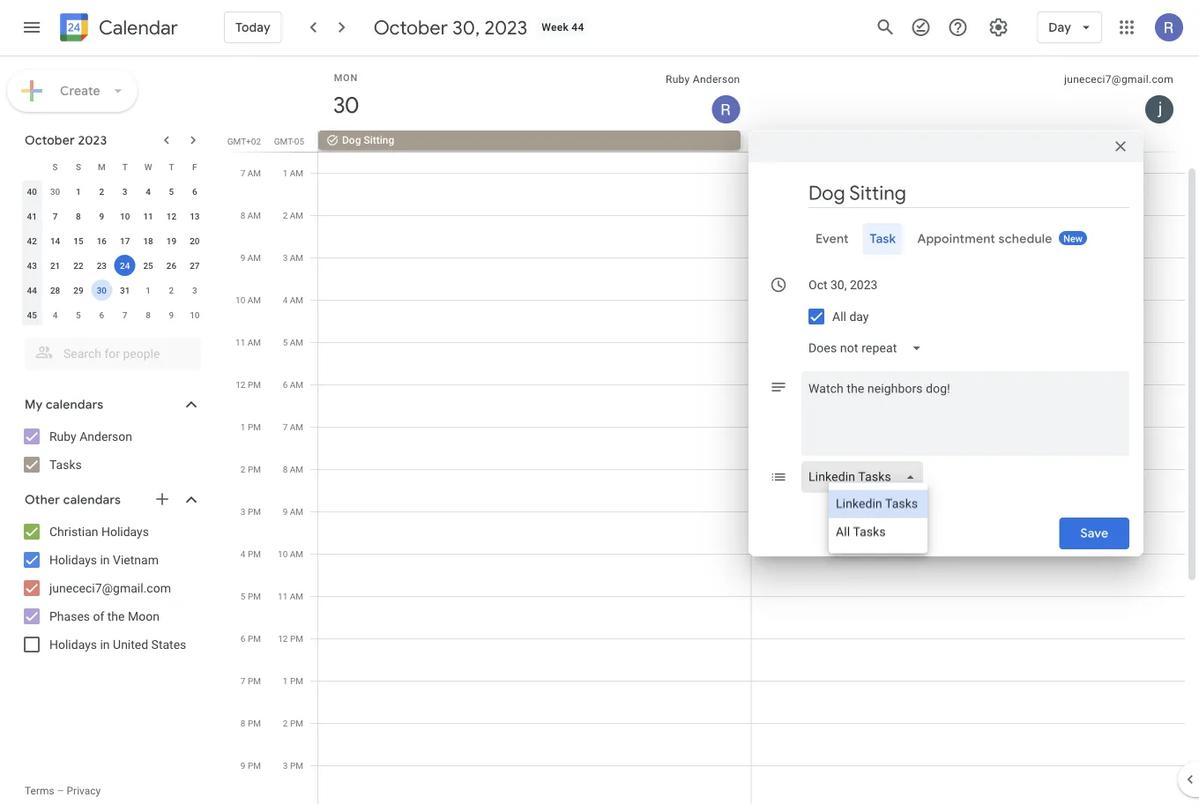Task type: vqa. For each thing, say whether or not it's contained in the screenshot.


Task type: describe. For each thing, give the bounding box(es) containing it.
25
[[143, 260, 153, 271]]

new
[[1064, 233, 1083, 244]]

terms – privacy
[[25, 785, 101, 797]]

8 right 13 element
[[241, 210, 245, 221]]

13
[[190, 211, 200, 221]]

holidays in united states
[[49, 637, 186, 652]]

1 horizontal spatial 3 pm
[[283, 760, 303, 771]]

6 for 6 pm
[[241, 633, 246, 644]]

1 vertical spatial 2 pm
[[283, 718, 303, 729]]

privacy link
[[67, 785, 101, 797]]

terms link
[[25, 785, 54, 797]]

of
[[93, 609, 104, 624]]

sitting
[[364, 134, 395, 146]]

1 horizontal spatial 2023
[[485, 15, 528, 40]]

4 for 4 am
[[283, 295, 288, 305]]

gmt-05
[[274, 136, 304, 146]]

november 10 element
[[184, 304, 205, 326]]

12 element
[[161, 206, 182, 227]]

other calendars button
[[4, 486, 219, 514]]

privacy
[[67, 785, 101, 797]]

26
[[167, 260, 177, 271]]

m
[[98, 161, 106, 172]]

other calendars
[[25, 492, 121, 508]]

my calendars
[[25, 397, 103, 413]]

21 element
[[45, 255, 66, 276]]

week
[[542, 21, 569, 34]]

4 for november 4 element
[[53, 310, 58, 320]]

5 am
[[283, 337, 303, 348]]

other calendars list
[[4, 518, 219, 659]]

40
[[27, 186, 37, 197]]

today
[[236, 19, 271, 35]]

ruby inside my calendars list
[[49, 429, 77, 444]]

22 element
[[68, 255, 89, 276]]

41
[[27, 211, 37, 221]]

4 pm
[[241, 549, 261, 559]]

ruby inside 30 column header
[[666, 73, 690, 86]]

28 element
[[45, 280, 66, 301]]

5 for 5 pm
[[241, 591, 246, 602]]

14
[[50, 236, 60, 246]]

7 right 41
[[53, 211, 58, 221]]

phases
[[49, 609, 90, 624]]

2 am
[[283, 210, 303, 221]]

44 inside october 2023 grid
[[27, 285, 37, 296]]

1 horizontal spatial 11 am
[[278, 591, 303, 602]]

other
[[25, 492, 60, 508]]

row containing 45
[[20, 303, 206, 327]]

phases of the moon
[[49, 609, 160, 624]]

29
[[73, 285, 83, 296]]

dog
[[342, 134, 361, 146]]

2 s from the left
[[76, 161, 81, 172]]

30 element
[[91, 280, 112, 301]]

19
[[167, 236, 177, 246]]

7 down 6 am
[[283, 422, 288, 432]]

43
[[27, 260, 37, 271]]

0 horizontal spatial 7 am
[[241, 168, 261, 178]]

27
[[190, 260, 200, 271]]

18 element
[[138, 230, 159, 251]]

23 element
[[91, 255, 112, 276]]

w
[[144, 161, 152, 172]]

calendar element
[[56, 10, 178, 49]]

0 vertical spatial 8 am
[[241, 210, 261, 221]]

20
[[190, 236, 200, 246]]

today button
[[224, 6, 282, 49]]

gmt-
[[274, 136, 294, 146]]

6 down f
[[192, 186, 197, 197]]

october 2023
[[25, 132, 107, 148]]

states
[[151, 637, 186, 652]]

all
[[833, 309, 847, 324]]

row containing 43
[[20, 253, 206, 278]]

0 horizontal spatial 2023
[[78, 132, 107, 148]]

settings menu image
[[988, 17, 1009, 38]]

42
[[27, 236, 37, 246]]

schedule
[[999, 231, 1053, 247]]

6 am
[[283, 379, 303, 390]]

row containing s
[[20, 154, 206, 179]]

30 for 30 element
[[97, 285, 107, 296]]

30,
[[453, 15, 480, 40]]

31 element
[[114, 280, 136, 301]]

Start date text field
[[809, 274, 879, 296]]

week 44
[[542, 21, 584, 34]]

1 horizontal spatial 10 am
[[278, 549, 303, 559]]

event
[[816, 231, 849, 247]]

appointment
[[918, 231, 996, 247]]

1 t from the left
[[122, 161, 128, 172]]

7 down gmt+02
[[241, 168, 245, 178]]

0 vertical spatial 2 pm
[[241, 464, 261, 475]]

30 for september 30 element
[[50, 186, 60, 197]]

6 for 6 am
[[283, 379, 288, 390]]

2 t from the left
[[169, 161, 174, 172]]

25 element
[[138, 255, 159, 276]]

5 pm
[[241, 591, 261, 602]]

3 right 9 pm
[[283, 760, 288, 771]]

christian holidays
[[49, 524, 149, 539]]

17
[[120, 236, 130, 246]]

november 3 element
[[184, 280, 205, 301]]

22
[[73, 260, 83, 271]]

8 left november 9 element
[[146, 310, 151, 320]]

10 right '4 pm' at bottom
[[278, 549, 288, 559]]

junececi7@gmail.com inside 30 grid
[[1065, 73, 1174, 86]]

in for vietnam
[[100, 553, 110, 567]]

new element
[[1059, 231, 1088, 245]]

gmt+02
[[227, 136, 261, 146]]

45
[[27, 310, 37, 320]]

2 up '4 pm' at bottom
[[241, 464, 246, 475]]

1 vertical spatial 12 pm
[[278, 633, 303, 644]]

task list list box
[[829, 483, 928, 554]]

0 vertical spatial holidays
[[101, 524, 149, 539]]

day
[[1049, 19, 1072, 35]]

2 vertical spatial 11
[[278, 591, 288, 602]]

3 up '4 pm' at bottom
[[241, 506, 246, 517]]

row group inside october 2023 grid
[[20, 179, 206, 327]]

3 right november 2 element
[[192, 285, 197, 296]]

7 up 8 pm
[[241, 676, 246, 686]]

10 element
[[114, 206, 136, 227]]

create button
[[7, 70, 137, 112]]

30 cell
[[90, 278, 113, 303]]

Search for people text field
[[35, 338, 191, 370]]

24, today element
[[114, 255, 136, 276]]

4 for 4 pm
[[241, 549, 246, 559]]

2 right 8 pm
[[283, 718, 288, 729]]

12 inside row
[[167, 211, 177, 221]]

task button
[[863, 223, 904, 255]]

christian
[[49, 524, 98, 539]]

16
[[97, 236, 107, 246]]

15
[[73, 236, 83, 246]]

row containing 41
[[20, 204, 206, 228]]

october for october 30, 2023
[[374, 15, 448, 40]]

mon
[[334, 72, 358, 83]]

november 8 element
[[138, 304, 159, 326]]

1 am
[[283, 168, 303, 178]]

16 element
[[91, 230, 112, 251]]

9 pm
[[241, 760, 261, 771]]

the
[[107, 609, 125, 624]]

2 vertical spatial 12
[[278, 633, 288, 644]]

my calendars button
[[4, 391, 219, 419]]

28
[[50, 285, 60, 296]]

my calendars list
[[4, 423, 219, 479]]

vietnam
[[113, 553, 159, 567]]

8 up 15 element
[[76, 211, 81, 221]]

mon 30
[[332, 72, 358, 120]]

moon
[[128, 609, 160, 624]]

10 right november 3 element
[[236, 295, 245, 305]]

7 inside november 7 element
[[122, 310, 127, 320]]

2 cell from the left
[[752, 131, 1186, 805]]

my
[[25, 397, 43, 413]]

20 element
[[184, 230, 205, 251]]

november 5 element
[[68, 304, 89, 326]]



Task type: locate. For each thing, give the bounding box(es) containing it.
1 vertical spatial 12
[[236, 379, 246, 390]]

s left the m
[[76, 161, 81, 172]]

row group
[[20, 179, 206, 327]]

6 down 5 am
[[283, 379, 288, 390]]

november 9 element
[[161, 304, 182, 326]]

11 am right the 5 pm
[[278, 591, 303, 602]]

t right w
[[169, 161, 174, 172]]

t right the m
[[122, 161, 128, 172]]

day
[[850, 309, 869, 324]]

0 vertical spatial ruby anderson
[[666, 73, 741, 86]]

1 vertical spatial 3 pm
[[283, 760, 303, 771]]

united
[[113, 637, 148, 652]]

1 vertical spatial ruby
[[49, 429, 77, 444]]

s
[[53, 161, 58, 172], [76, 161, 81, 172]]

5 for november 5 element
[[76, 310, 81, 320]]

8
[[241, 210, 245, 221], [76, 211, 81, 221], [146, 310, 151, 320], [283, 464, 288, 475], [241, 718, 246, 729]]

1 horizontal spatial ruby
[[666, 73, 690, 86]]

november 6 element
[[91, 304, 112, 326]]

1 vertical spatial calendars
[[63, 492, 121, 508]]

0 horizontal spatial 3 pm
[[241, 506, 261, 517]]

holidays for holidays in vietnam
[[49, 553, 97, 567]]

anderson inside 30 column header
[[693, 73, 741, 86]]

0 horizontal spatial 11 am
[[236, 337, 261, 348]]

tab list
[[763, 223, 1130, 255]]

september 30 element
[[45, 181, 66, 202]]

14 element
[[45, 230, 66, 251]]

3 pm right 9 pm
[[283, 760, 303, 771]]

0 vertical spatial 3 pm
[[241, 506, 261, 517]]

8 down 6 am
[[283, 464, 288, 475]]

0 horizontal spatial ruby anderson
[[49, 429, 132, 444]]

0 horizontal spatial 12 pm
[[236, 379, 261, 390]]

05
[[294, 136, 304, 146]]

terms
[[25, 785, 54, 797]]

in left united
[[100, 637, 110, 652]]

0 vertical spatial 2023
[[485, 15, 528, 40]]

2023 up the m
[[78, 132, 107, 148]]

0 vertical spatial 44
[[572, 21, 584, 34]]

10 left 11 element
[[120, 211, 130, 221]]

6 down the 5 pm
[[241, 633, 246, 644]]

november 2 element
[[161, 280, 182, 301]]

23
[[97, 260, 107, 271]]

1 vertical spatial 7 am
[[283, 422, 303, 432]]

2 vertical spatial 30
[[97, 285, 107, 296]]

s up september 30 element
[[53, 161, 58, 172]]

6
[[192, 186, 197, 197], [99, 310, 104, 320], [283, 379, 288, 390], [241, 633, 246, 644]]

1 vertical spatial in
[[100, 637, 110, 652]]

anderson inside my calendars list
[[80, 429, 132, 444]]

ruby anderson inside 30 column header
[[666, 73, 741, 86]]

appointment schedule
[[918, 231, 1053, 247]]

holidays
[[101, 524, 149, 539], [49, 553, 97, 567], [49, 637, 97, 652]]

1 s from the left
[[53, 161, 58, 172]]

calendars for other calendars
[[63, 492, 121, 508]]

3
[[122, 186, 127, 197], [283, 252, 288, 263], [192, 285, 197, 296], [241, 506, 246, 517], [283, 760, 288, 771]]

3 pm up '4 pm' at bottom
[[241, 506, 261, 517]]

cell
[[318, 131, 752, 805], [752, 131, 1186, 805]]

calendars for my calendars
[[46, 397, 103, 413]]

0 vertical spatial ruby
[[666, 73, 690, 86]]

2 horizontal spatial 11
[[278, 591, 288, 602]]

dog sitting row
[[311, 131, 1200, 152]]

holidays up vietnam
[[101, 524, 149, 539]]

tab list containing event
[[763, 223, 1130, 255]]

0 vertical spatial 11
[[143, 211, 153, 221]]

30 right 29 element
[[97, 285, 107, 296]]

0 horizontal spatial october
[[25, 132, 75, 148]]

0 vertical spatial junececi7@gmail.com
[[1065, 73, 1174, 86]]

2 left november 3 element
[[169, 285, 174, 296]]

in down christian holidays
[[100, 553, 110, 567]]

10 am left 4 am
[[236, 295, 261, 305]]

1 horizontal spatial 9 am
[[283, 506, 303, 517]]

0 horizontal spatial 30
[[50, 186, 60, 197]]

12
[[167, 211, 177, 221], [236, 379, 246, 390], [278, 633, 288, 644]]

2 pm right 8 pm
[[283, 718, 303, 729]]

13 element
[[184, 206, 205, 227]]

29 element
[[68, 280, 89, 301]]

calendar
[[99, 15, 178, 40]]

6 for 'november 6' element
[[99, 310, 104, 320]]

0 vertical spatial anderson
[[693, 73, 741, 86]]

10 right november 9 element
[[190, 310, 200, 320]]

junececi7@gmail.com up phases of the moon
[[49, 581, 171, 595]]

ruby anderson inside my calendars list
[[49, 429, 132, 444]]

None search field
[[0, 331, 219, 370]]

4 am
[[283, 295, 303, 305]]

holidays down christian
[[49, 553, 97, 567]]

1 horizontal spatial 12
[[236, 379, 246, 390]]

3 am
[[283, 252, 303, 263]]

4
[[146, 186, 151, 197], [283, 295, 288, 305], [53, 310, 58, 320], [241, 549, 246, 559]]

1 vertical spatial 44
[[27, 285, 37, 296]]

create
[[60, 83, 100, 99]]

2 down the m
[[99, 186, 104, 197]]

1 vertical spatial 9 am
[[283, 506, 303, 517]]

5 for 5 am
[[283, 337, 288, 348]]

1 horizontal spatial 30
[[97, 285, 107, 296]]

12 pm
[[236, 379, 261, 390], [278, 633, 303, 644]]

0 horizontal spatial 2 pm
[[241, 464, 261, 475]]

row containing 42
[[20, 228, 206, 253]]

junececi7@gmail.com down day dropdown button
[[1065, 73, 1174, 86]]

1 vertical spatial 30
[[50, 186, 60, 197]]

5 up 12 element
[[169, 186, 174, 197]]

in
[[100, 553, 110, 567], [100, 637, 110, 652]]

1 in from the top
[[100, 553, 110, 567]]

event button
[[809, 223, 856, 255]]

2 vertical spatial holidays
[[49, 637, 97, 652]]

11 element
[[138, 206, 159, 227]]

november 4 element
[[45, 304, 66, 326]]

0 vertical spatial 30
[[332, 90, 357, 120]]

1 vertical spatial 11 am
[[278, 591, 303, 602]]

task
[[870, 231, 897, 247]]

21
[[50, 260, 60, 271]]

12 right 6 pm
[[278, 633, 288, 644]]

2 horizontal spatial 30
[[332, 90, 357, 120]]

5 up 6 pm
[[241, 591, 246, 602]]

30 inside 30 element
[[97, 285, 107, 296]]

11
[[143, 211, 153, 221], [236, 337, 245, 348], [278, 591, 288, 602]]

2 pm
[[241, 464, 261, 475], [283, 718, 303, 729]]

1 vertical spatial holidays
[[49, 553, 97, 567]]

holidays down phases
[[49, 637, 97, 652]]

0 vertical spatial calendars
[[46, 397, 103, 413]]

0 horizontal spatial s
[[53, 161, 58, 172]]

1 horizontal spatial 8 am
[[283, 464, 303, 475]]

add other calendars image
[[153, 490, 171, 508]]

0 vertical spatial 12 pm
[[236, 379, 261, 390]]

44 right "week"
[[572, 21, 584, 34]]

anderson down my calendars "dropdown button"
[[80, 429, 132, 444]]

anderson up dog sitting row
[[693, 73, 741, 86]]

2 in from the top
[[100, 637, 110, 652]]

2023 right 30,
[[485, 15, 528, 40]]

0 horizontal spatial ruby
[[49, 429, 77, 444]]

row
[[311, 131, 1186, 805], [20, 154, 206, 179], [20, 179, 206, 204], [20, 204, 206, 228], [20, 228, 206, 253], [20, 253, 206, 278], [20, 278, 206, 303], [20, 303, 206, 327]]

pm
[[248, 379, 261, 390], [248, 422, 261, 432], [248, 464, 261, 475], [248, 506, 261, 517], [248, 549, 261, 559], [248, 591, 261, 602], [248, 633, 261, 644], [290, 633, 303, 644], [248, 676, 261, 686], [290, 676, 303, 686], [248, 718, 261, 729], [290, 718, 303, 729], [248, 760, 261, 771], [290, 760, 303, 771]]

12 left 6 am
[[236, 379, 246, 390]]

4 down 3 am
[[283, 295, 288, 305]]

18
[[143, 236, 153, 246]]

1 horizontal spatial anderson
[[693, 73, 741, 86]]

am
[[248, 168, 261, 178], [290, 168, 303, 178], [248, 210, 261, 221], [290, 210, 303, 221], [248, 252, 261, 263], [290, 252, 303, 263], [248, 295, 261, 305], [290, 295, 303, 305], [248, 337, 261, 348], [290, 337, 303, 348], [290, 379, 303, 390], [290, 422, 303, 432], [290, 464, 303, 475], [290, 506, 303, 517], [290, 549, 303, 559], [290, 591, 303, 602]]

main drawer image
[[21, 17, 42, 38]]

calendars inside dropdown button
[[63, 492, 121, 508]]

17 element
[[114, 230, 136, 251]]

monday, october 30 element
[[326, 85, 366, 125]]

1 pm
[[241, 422, 261, 432], [283, 676, 303, 686]]

30 down mon on the left of the page
[[332, 90, 357, 120]]

11 right 10 element
[[143, 211, 153, 221]]

october for october 2023
[[25, 132, 75, 148]]

1 horizontal spatial 7 am
[[283, 422, 303, 432]]

1 vertical spatial anderson
[[80, 429, 132, 444]]

1 vertical spatial ruby anderson
[[49, 429, 132, 444]]

3 pm
[[241, 506, 261, 517], [283, 760, 303, 771]]

0 vertical spatial in
[[100, 553, 110, 567]]

4 up the 5 pm
[[241, 549, 246, 559]]

11 am left 5 am
[[236, 337, 261, 348]]

0 horizontal spatial 10 am
[[236, 295, 261, 305]]

None field
[[802, 333, 936, 364], [802, 461, 930, 493], [802, 333, 936, 364], [802, 461, 930, 493]]

linkedin tasks option
[[829, 490, 928, 518]]

1
[[283, 168, 288, 178], [76, 186, 81, 197], [146, 285, 151, 296], [241, 422, 246, 432], [283, 676, 288, 686]]

0 horizontal spatial 9 am
[[241, 252, 261, 263]]

1 horizontal spatial 12 pm
[[278, 633, 303, 644]]

tasks
[[49, 457, 82, 472]]

1 horizontal spatial october
[[374, 15, 448, 40]]

october 2023 grid
[[17, 154, 206, 327]]

1 horizontal spatial s
[[76, 161, 81, 172]]

4 left november 5 element
[[53, 310, 58, 320]]

11 inside row
[[143, 211, 153, 221]]

all tasks option
[[829, 518, 928, 546]]

t
[[122, 161, 128, 172], [169, 161, 174, 172]]

9 am
[[241, 252, 261, 263], [283, 506, 303, 517]]

3 up 4 am
[[283, 252, 288, 263]]

0 horizontal spatial 11
[[143, 211, 153, 221]]

8 am
[[241, 210, 261, 221], [283, 464, 303, 475]]

3 up 10 element
[[122, 186, 127, 197]]

junececi7@gmail.com inside other calendars 'list'
[[49, 581, 171, 595]]

Add description text field
[[802, 378, 1130, 442]]

in for united
[[100, 637, 110, 652]]

calendars right my
[[46, 397, 103, 413]]

7 pm
[[241, 676, 261, 686]]

calendars inside "dropdown button"
[[46, 397, 103, 413]]

2
[[99, 186, 104, 197], [283, 210, 288, 221], [169, 285, 174, 296], [241, 464, 246, 475], [283, 718, 288, 729]]

1 vertical spatial junececi7@gmail.com
[[49, 581, 171, 595]]

row containing 40
[[20, 179, 206, 204]]

15 element
[[68, 230, 89, 251]]

2 down 1 am
[[283, 210, 288, 221]]

–
[[57, 785, 64, 797]]

8 am down 6 am
[[283, 464, 303, 475]]

0 vertical spatial 12
[[167, 211, 177, 221]]

0 vertical spatial 1 pm
[[241, 422, 261, 432]]

dog sitting
[[342, 134, 395, 146]]

30 inside september 30 element
[[50, 186, 60, 197]]

8 pm
[[241, 718, 261, 729]]

0 horizontal spatial anderson
[[80, 429, 132, 444]]

october left 30,
[[374, 15, 448, 40]]

ruby anderson down my calendars "dropdown button"
[[49, 429, 132, 444]]

1 horizontal spatial 1 pm
[[283, 676, 303, 686]]

7
[[241, 168, 245, 178], [53, 211, 58, 221], [122, 310, 127, 320], [283, 422, 288, 432], [241, 676, 246, 686]]

1 horizontal spatial 44
[[572, 21, 584, 34]]

8 up 9 pm
[[241, 718, 246, 729]]

0 vertical spatial 11 am
[[236, 337, 261, 348]]

2 pm up '4 pm' at bottom
[[241, 464, 261, 475]]

7 left november 8 element
[[122, 310, 127, 320]]

november 7 element
[[114, 304, 136, 326]]

4 inside november 4 element
[[53, 310, 58, 320]]

10 am right '4 pm' at bottom
[[278, 549, 303, 559]]

6 pm
[[241, 633, 261, 644]]

12 pm left 6 am
[[236, 379, 261, 390]]

6 right november 5 element
[[99, 310, 104, 320]]

5 down 4 am
[[283, 337, 288, 348]]

anderson
[[693, 73, 741, 86], [80, 429, 132, 444]]

1 cell from the left
[[318, 131, 752, 805]]

november 1 element
[[138, 280, 159, 301]]

0 vertical spatial 9 am
[[241, 252, 261, 263]]

1 vertical spatial 2023
[[78, 132, 107, 148]]

1 horizontal spatial ruby anderson
[[666, 73, 741, 86]]

1 horizontal spatial t
[[169, 161, 174, 172]]

ruby
[[666, 73, 690, 86], [49, 429, 77, 444]]

0 horizontal spatial 12
[[167, 211, 177, 221]]

ruby anderson up dog sitting row
[[666, 73, 741, 86]]

october
[[374, 15, 448, 40], [25, 132, 75, 148]]

holidays in vietnam
[[49, 553, 159, 567]]

october 30, 2023
[[374, 15, 528, 40]]

26 element
[[161, 255, 182, 276]]

1 vertical spatial 10 am
[[278, 549, 303, 559]]

7 am
[[241, 168, 261, 178], [283, 422, 303, 432]]

12 right 11 element
[[167, 211, 177, 221]]

30 grid
[[226, 56, 1200, 805]]

30
[[332, 90, 357, 120], [50, 186, 60, 197], [97, 285, 107, 296]]

2023
[[485, 15, 528, 40], [78, 132, 107, 148]]

0 horizontal spatial 44
[[27, 285, 37, 296]]

calendars up christian holidays
[[63, 492, 121, 508]]

0 horizontal spatial t
[[122, 161, 128, 172]]

2 inside november 2 element
[[169, 285, 174, 296]]

11 am
[[236, 337, 261, 348], [278, 591, 303, 602]]

30 right 40
[[50, 186, 60, 197]]

1 horizontal spatial 11
[[236, 337, 245, 348]]

11 right the 5 pm
[[278, 591, 288, 602]]

31
[[120, 285, 130, 296]]

12 pm right 6 pm
[[278, 633, 303, 644]]

1 vertical spatial 1 pm
[[283, 676, 303, 686]]

27 element
[[184, 255, 205, 276]]

24
[[120, 260, 130, 271]]

30 inside mon 30
[[332, 90, 357, 120]]

day button
[[1038, 6, 1103, 49]]

44 left '28'
[[27, 285, 37, 296]]

calendar heading
[[95, 15, 178, 40]]

holidays for holidays in united states
[[49, 637, 97, 652]]

1 horizontal spatial 2 pm
[[283, 718, 303, 729]]

Add title text field
[[809, 180, 1130, 206]]

0 vertical spatial october
[[374, 15, 448, 40]]

row group containing 40
[[20, 179, 206, 327]]

11 left 5 am
[[236, 337, 245, 348]]

all day
[[833, 309, 869, 324]]

dog sitting button
[[318, 131, 741, 150]]

0 horizontal spatial 8 am
[[241, 210, 261, 221]]

19 element
[[161, 230, 182, 251]]

1 vertical spatial 11
[[236, 337, 245, 348]]

1 horizontal spatial junececi7@gmail.com
[[1065, 73, 1174, 86]]

f
[[192, 161, 197, 172]]

4 up 11 element
[[146, 186, 151, 197]]

7 am down gmt+02
[[241, 168, 261, 178]]

0 horizontal spatial 1 pm
[[241, 422, 261, 432]]

0 vertical spatial 7 am
[[241, 168, 261, 178]]

10 am
[[236, 295, 261, 305], [278, 549, 303, 559]]

row containing 44
[[20, 278, 206, 303]]

8 am left 2 am
[[241, 210, 261, 221]]

5 right november 4 element
[[76, 310, 81, 320]]

0 horizontal spatial junececi7@gmail.com
[[49, 581, 171, 595]]

1 vertical spatial october
[[25, 132, 75, 148]]

0 vertical spatial 10 am
[[236, 295, 261, 305]]

24 cell
[[113, 253, 137, 278]]

7 am down 6 am
[[283, 422, 303, 432]]

30 column header
[[318, 56, 752, 131]]

9
[[99, 211, 104, 221], [241, 252, 245, 263], [169, 310, 174, 320], [283, 506, 288, 517], [241, 760, 246, 771]]

october up september 30 element
[[25, 132, 75, 148]]

1 vertical spatial 8 am
[[283, 464, 303, 475]]

2 horizontal spatial 12
[[278, 633, 288, 644]]



